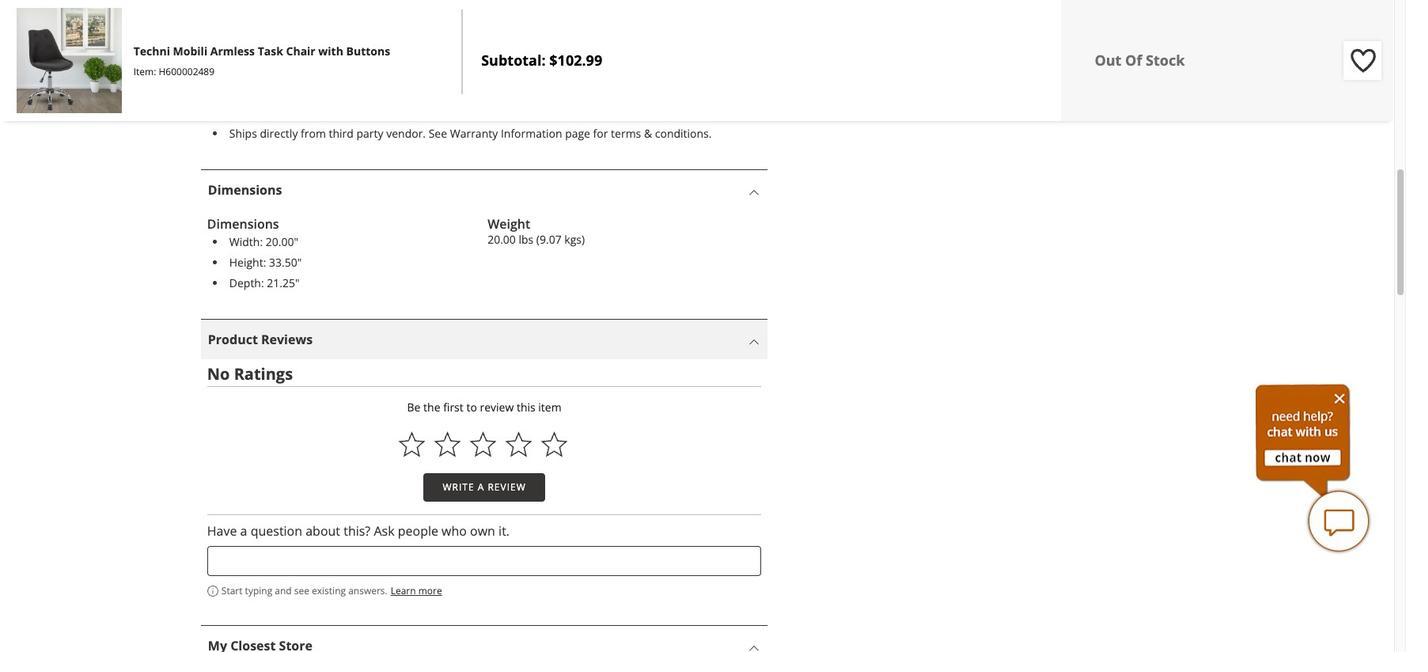 Task type: describe. For each thing, give the bounding box(es) containing it.
be
[[407, 400, 421, 415]]

own
[[470, 522, 495, 539]]

ask
[[374, 522, 395, 539]]

write a review
[[443, 480, 526, 493]]

about
[[306, 522, 340, 539]]

reviews
[[261, 331, 313, 348]]

no ratings heading
[[207, 363, 762, 385]]

marking
[[255, 43, 297, 58]]

terms
[[611, 126, 641, 141]]

21.25
[[267, 275, 295, 290]]

out
[[1095, 51, 1122, 70]]

20.00 inside weight 20.00 lbs ( 9.07 kgs)
[[488, 232, 516, 247]]

learn more button
[[391, 584, 442, 597]]

be the first to review this item
[[407, 400, 562, 415]]

dimensions button
[[201, 170, 768, 210]]

non-
[[229, 43, 255, 58]]

dimensions for dimensions
[[208, 181, 282, 199]]

ships
[[229, 126, 257, 141]]

a for write
[[478, 480, 485, 493]]

info image
[[207, 585, 218, 596]]

depth:
[[229, 275, 264, 290]]

start
[[221, 584, 243, 597]]

ships directly from third party vendor. see warranty information page for terms & conditions.
[[229, 126, 712, 141]]

this?
[[344, 522, 371, 539]]

item
[[538, 400, 562, 415]]

typing
[[245, 584, 272, 597]]

page
[[565, 126, 590, 141]]

first
[[443, 400, 464, 415]]

select to rate 3 stars image
[[469, 430, 497, 458]]

warranty
[[450, 126, 498, 141]]

start typing and see existing answers. learn more
[[221, 584, 442, 597]]

33.50
[[269, 255, 297, 270]]

lbs
[[519, 232, 534, 247]]

non-marking nylon casters
[[229, 43, 368, 58]]

write a review button
[[424, 473, 545, 501]]

9.07
[[540, 232, 562, 247]]

chair
[[286, 44, 316, 59]]

third
[[329, 126, 354, 141]]

subtotal: $102.99
[[481, 51, 602, 70]]

with
[[318, 44, 343, 59]]

select to rate 4 stars image
[[505, 430, 532, 458]]

see
[[294, 584, 309, 597]]

existing
[[312, 584, 346, 597]]

people
[[398, 522, 438, 539]]

Have a question about this? Ask people who own it. text field
[[207, 546, 762, 576]]

review
[[488, 480, 526, 493]]

the
[[423, 400, 440, 415]]

directly
[[260, 126, 298, 141]]

20.00 inside dimensions width: 20.00 " height: 33.50 " depth: 21.25 "
[[266, 234, 294, 249]]

techni mobili armless task chair with buttons, black, large image
[[17, 8, 122, 113]]

question
[[251, 522, 302, 539]]

select to rate 5 stars image
[[540, 430, 568, 458]]

review
[[480, 400, 514, 415]]

mobili
[[173, 44, 207, 59]]

product reviews button
[[201, 320, 768, 359]]

0 vertical spatial "
[[294, 234, 298, 249]]

dimensions for dimensions width: 20.00 " height: 33.50 " depth: 21.25 "
[[207, 215, 279, 233]]

stock
[[1146, 51, 1185, 70]]

conditions.
[[655, 126, 712, 141]]

subtotal:
[[481, 51, 546, 70]]

have a question about this? ask people who own it.
[[207, 522, 510, 539]]

to
[[466, 400, 477, 415]]

no ratings
[[207, 363, 293, 385]]

out of stock link
[[1079, 41, 1201, 79]]



Task type: locate. For each thing, give the bounding box(es) containing it.
20.00
[[488, 232, 516, 247], [266, 234, 294, 249]]

&
[[644, 126, 652, 141]]

1 vertical spatial dimensions
[[207, 215, 279, 233]]

from
[[301, 126, 326, 141]]

" right height:
[[297, 255, 302, 270]]

dimensions
[[208, 181, 282, 199], [207, 215, 279, 233]]

height:
[[229, 255, 266, 270]]

20.00 up 33.50
[[266, 234, 294, 249]]

dimensions inside dimensions width: 20.00 " height: 33.50 " depth: 21.25 "
[[207, 215, 279, 233]]

have
[[207, 522, 237, 539]]

ratings
[[234, 363, 293, 385]]

vendor.
[[386, 126, 426, 141]]

of
[[1125, 51, 1142, 70]]

a
[[478, 480, 485, 493], [240, 522, 247, 539]]

task
[[258, 44, 283, 59]]

weight 20.00 lbs ( 9.07 kgs)
[[488, 215, 585, 247]]

buttons
[[346, 44, 390, 59]]

answers.
[[348, 584, 388, 597]]

techni mobili armless task chair with buttons item: h600002489
[[134, 44, 390, 79]]

for
[[593, 126, 608, 141]]

no
[[207, 363, 230, 385]]

who
[[442, 522, 467, 539]]

product reviews
[[208, 331, 313, 348]]

1 vertical spatial a
[[240, 522, 247, 539]]

this
[[517, 400, 535, 415]]

" down 33.50
[[295, 275, 300, 290]]

" up 33.50
[[294, 234, 298, 249]]

0 vertical spatial a
[[478, 480, 485, 493]]

product
[[208, 331, 258, 348]]

write
[[443, 480, 474, 493]]

"
[[294, 234, 298, 249], [297, 255, 302, 270], [295, 275, 300, 290]]

information
[[501, 126, 562, 141]]

0 horizontal spatial 20.00
[[266, 234, 294, 249]]

select to rate 2 stars image
[[433, 430, 461, 458]]

0 vertical spatial dimensions
[[208, 181, 282, 199]]

nylon
[[300, 43, 329, 58]]

(
[[536, 232, 540, 247]]

dialogue message for liveperson image
[[1256, 384, 1351, 498]]

weight
[[488, 215, 530, 233]]

kgs)
[[564, 232, 585, 247]]

casters
[[331, 43, 368, 58]]

and
[[275, 584, 292, 597]]

a right have
[[240, 522, 247, 539]]

party
[[356, 126, 383, 141]]

1 horizontal spatial 20.00
[[488, 232, 516, 247]]

out of stock
[[1095, 51, 1185, 70]]

1 horizontal spatial a
[[478, 480, 485, 493]]

20.00 left lbs
[[488, 232, 516, 247]]

it.
[[499, 522, 510, 539]]

see
[[429, 126, 447, 141]]

2 vertical spatial "
[[295, 275, 300, 290]]

$102.99
[[549, 51, 602, 70]]

a inside button
[[478, 480, 485, 493]]

techni
[[134, 44, 170, 59]]

chat bubble mobile view image
[[1307, 490, 1371, 553]]

a right write
[[478, 480, 485, 493]]

more
[[418, 584, 442, 597]]

0 horizontal spatial a
[[240, 522, 247, 539]]

armless
[[210, 44, 255, 59]]

width:
[[229, 234, 263, 249]]

dimensions width: 20.00 " height: 33.50 " depth: 21.25 "
[[207, 215, 302, 290]]

learn
[[391, 584, 416, 597]]

item:
[[134, 65, 156, 79]]

h600002489
[[159, 65, 215, 79]]

select to rate 1 star image
[[398, 430, 425, 458]]

a for have
[[240, 522, 247, 539]]

dimensions inside dropdown button
[[208, 181, 282, 199]]

1 vertical spatial "
[[297, 255, 302, 270]]



Task type: vqa. For each thing, say whether or not it's contained in the screenshot.
topmost is
no



